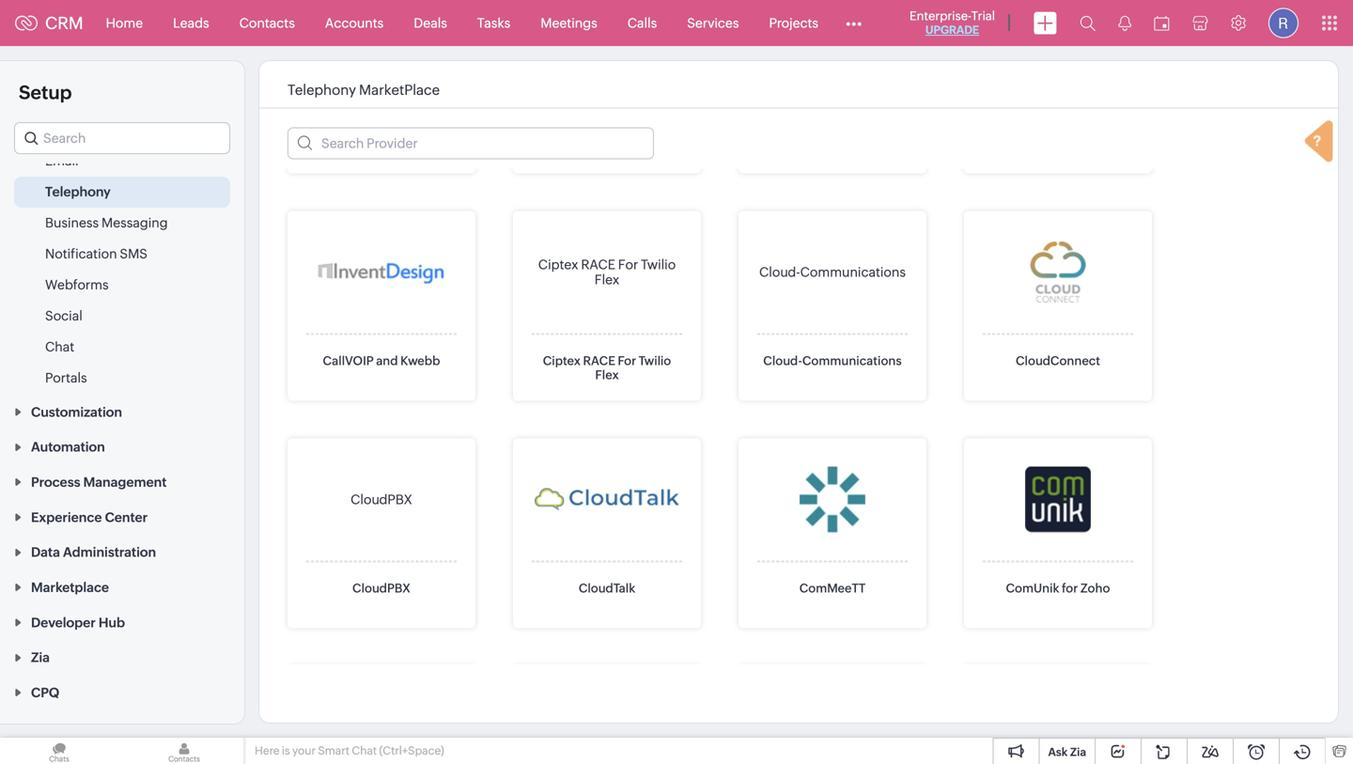 Task type: vqa. For each thing, say whether or not it's contained in the screenshot.
Not Apporval
no



Task type: describe. For each thing, give the bounding box(es) containing it.
(ctrl+space)
[[379, 745, 444, 757]]

is
[[282, 745, 290, 757]]

trial
[[972, 9, 996, 23]]

email
[[45, 153, 79, 168]]

services
[[688, 16, 739, 31]]

cpq button
[[0, 675, 244, 710]]

leads link
[[158, 0, 224, 46]]

social
[[45, 308, 82, 323]]

accounts link
[[310, 0, 399, 46]]

ask
[[1049, 746, 1068, 759]]

center
[[105, 510, 148, 525]]

region containing email
[[0, 146, 244, 394]]

projects
[[770, 16, 819, 31]]

accounts
[[325, 16, 384, 31]]

Search text field
[[15, 123, 229, 153]]

1 vertical spatial chat
[[352, 745, 377, 757]]

portals
[[45, 370, 87, 386]]

deals
[[414, 16, 447, 31]]

developer hub button
[[0, 605, 244, 640]]

portals link
[[45, 369, 87, 387]]

search image
[[1080, 15, 1096, 31]]

home
[[106, 16, 143, 31]]

chats image
[[0, 738, 118, 764]]

webforms
[[45, 277, 109, 292]]

signals image
[[1119, 15, 1132, 31]]

meetings
[[541, 16, 598, 31]]

chat link
[[45, 338, 74, 356]]

tasks
[[478, 16, 511, 31]]

ask zia
[[1049, 746, 1087, 759]]

social link
[[45, 307, 82, 325]]

calls link
[[613, 0, 672, 46]]

webforms link
[[45, 275, 109, 294]]

notification sms link
[[45, 244, 148, 263]]

process management
[[31, 475, 167, 490]]

logo image
[[15, 16, 38, 31]]

meetings link
[[526, 0, 613, 46]]

telephony
[[45, 184, 111, 199]]

create menu element
[[1023, 0, 1069, 46]]

projects link
[[754, 0, 834, 46]]

process management button
[[0, 464, 244, 499]]

customization
[[31, 405, 122, 420]]

contacts image
[[125, 738, 244, 764]]

telephony link
[[45, 182, 111, 201]]

enterprise-trial upgrade
[[910, 9, 996, 36]]

business
[[45, 215, 99, 230]]

administration
[[63, 545, 156, 560]]

1 vertical spatial zia
[[1071, 746, 1087, 759]]

automation button
[[0, 429, 244, 464]]

business messaging link
[[45, 213, 168, 232]]

notification
[[45, 246, 117, 261]]

experience
[[31, 510, 102, 525]]

process
[[31, 475, 80, 490]]

here
[[255, 745, 280, 757]]

zia inside dropdown button
[[31, 650, 50, 665]]

Other Modules field
[[834, 8, 874, 38]]



Task type: locate. For each thing, give the bounding box(es) containing it.
None field
[[14, 122, 230, 154]]

home link
[[91, 0, 158, 46]]

chat down social link
[[45, 339, 74, 354]]

your
[[292, 745, 316, 757]]

create menu image
[[1034, 12, 1058, 34]]

0 vertical spatial chat
[[45, 339, 74, 354]]

setup
[[19, 82, 72, 103]]

notification sms
[[45, 246, 148, 261]]

marketplace button
[[0, 569, 244, 605]]

profile element
[[1258, 0, 1311, 46]]

services link
[[672, 0, 754, 46]]

chat right smart
[[352, 745, 377, 757]]

business messaging
[[45, 215, 168, 230]]

contacts
[[239, 16, 295, 31]]

data
[[31, 545, 60, 560]]

contacts link
[[224, 0, 310, 46]]

crm link
[[15, 13, 83, 33]]

calls
[[628, 16, 657, 31]]

region
[[0, 146, 244, 394]]

profile image
[[1269, 8, 1299, 38]]

1 horizontal spatial zia
[[1071, 746, 1087, 759]]

experience center
[[31, 510, 148, 525]]

zia button
[[0, 640, 244, 675]]

calendar image
[[1155, 16, 1171, 31]]

signals element
[[1108, 0, 1143, 46]]

0 horizontal spatial zia
[[31, 650, 50, 665]]

1 horizontal spatial chat
[[352, 745, 377, 757]]

hub
[[99, 615, 125, 630]]

customization button
[[0, 394, 244, 429]]

data administration button
[[0, 534, 244, 569]]

0 horizontal spatial chat
[[45, 339, 74, 354]]

chat
[[45, 339, 74, 354], [352, 745, 377, 757]]

deals link
[[399, 0, 462, 46]]

leads
[[173, 16, 209, 31]]

zia
[[31, 650, 50, 665], [1071, 746, 1087, 759]]

enterprise-
[[910, 9, 972, 23]]

tasks link
[[462, 0, 526, 46]]

data administration
[[31, 545, 156, 560]]

marketplace
[[31, 580, 109, 595]]

zia up cpq
[[31, 650, 50, 665]]

messaging
[[102, 215, 168, 230]]

experience center button
[[0, 499, 244, 534]]

developer
[[31, 615, 96, 630]]

developer hub
[[31, 615, 125, 630]]

crm
[[45, 13, 83, 33]]

smart
[[318, 745, 350, 757]]

management
[[83, 475, 167, 490]]

here is your smart chat (ctrl+space)
[[255, 745, 444, 757]]

email link
[[45, 151, 79, 170]]

search element
[[1069, 0, 1108, 46]]

cpq
[[31, 685, 59, 701]]

sms
[[120, 246, 148, 261]]

upgrade
[[926, 24, 980, 36]]

zia right ask in the bottom right of the page
[[1071, 746, 1087, 759]]

0 vertical spatial zia
[[31, 650, 50, 665]]

automation
[[31, 440, 105, 455]]



